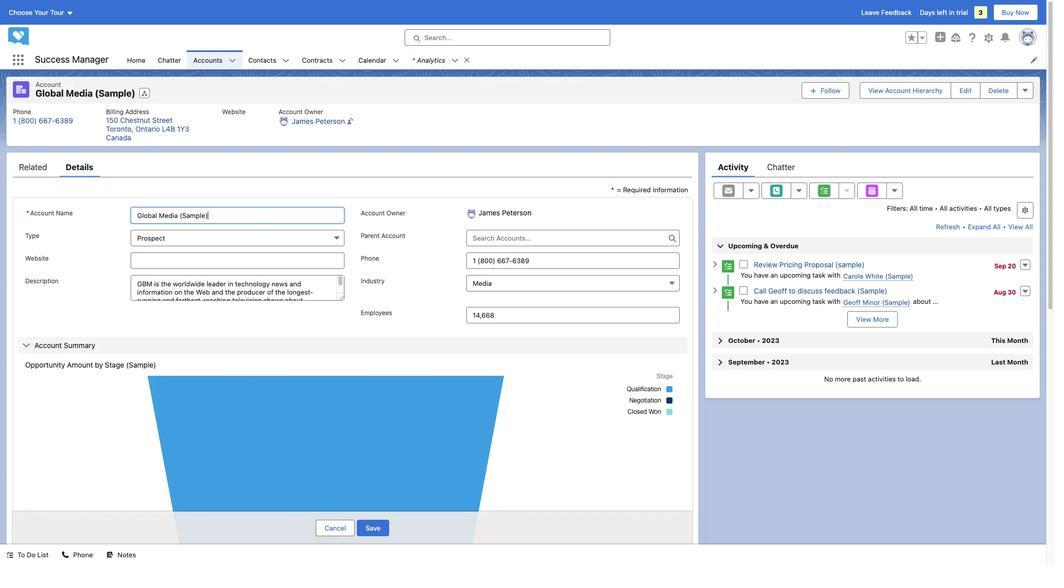 Task type: locate. For each thing, give the bounding box(es) containing it.
feedback
[[825, 286, 855, 295]]

overdue
[[770, 241, 799, 250]]

667-
[[39, 116, 55, 125]]

1 horizontal spatial tab list
[[712, 157, 1034, 177]]

1 vertical spatial task
[[813, 297, 826, 305]]

task image left "call"
[[722, 286, 734, 299]]

2023 for september  •  2023
[[772, 358, 789, 366]]

0 horizontal spatial *
[[26, 209, 29, 217]]

2 have from the top
[[754, 297, 769, 305]]

contracts
[[302, 56, 333, 64]]

all right expand in the right of the page
[[993, 222, 1001, 231]]

aug
[[994, 288, 1006, 296]]

text default image right calendar
[[392, 57, 400, 64]]

Description text field
[[131, 275, 344, 301]]

text default image
[[463, 56, 471, 64], [229, 57, 236, 64], [283, 57, 290, 64], [452, 57, 459, 64], [712, 261, 719, 268], [712, 287, 719, 294], [22, 341, 30, 349], [106, 551, 113, 559]]

1 vertical spatial an
[[771, 297, 778, 305]]

task for carole
[[813, 271, 826, 279]]

upcoming down discuss
[[780, 297, 811, 305]]

0 horizontal spatial owner
[[304, 108, 323, 115]]

chatter link right the activity
[[767, 157, 795, 177]]

view down 'types'
[[1008, 222, 1023, 231]]

0 vertical spatial task image
[[722, 260, 734, 272]]

types
[[994, 204, 1011, 212]]

1 horizontal spatial geoff
[[843, 298, 861, 306]]

review pricing proposal (sample) link
[[754, 260, 865, 269]]

month for this month
[[1007, 336, 1028, 344]]

month
[[1007, 336, 1028, 344], [1007, 358, 1028, 366]]

1 vertical spatial upcoming
[[780, 297, 811, 305]]

1 vertical spatial activities
[[868, 375, 896, 383]]

global
[[35, 88, 64, 99]]

chatter link right home
[[152, 50, 187, 69]]

0 vertical spatial *
[[412, 56, 415, 64]]

to left discuss
[[789, 286, 796, 295]]

contracts list item
[[296, 50, 352, 69]]

have for you have an upcoming task with carole white (sample)
[[754, 271, 769, 279]]

(sample) up more
[[882, 298, 910, 306]]

list item containing *
[[406, 50, 475, 69]]

* inside list
[[412, 56, 415, 64]]

in
[[949, 8, 955, 16]]

refresh button
[[936, 218, 961, 235]]

0 vertical spatial website
[[222, 108, 246, 115]]

tab list up the filters:
[[712, 157, 1034, 177]]

Industry button
[[466, 275, 680, 291]]

0 vertical spatial view
[[868, 86, 883, 94]]

account right parent
[[381, 232, 405, 239]]

text default image inside account summary dropdown button
[[22, 341, 30, 349]]

1 vertical spatial account owner
[[361, 209, 406, 217]]

account inside dropdown button
[[34, 341, 62, 349]]

phone down parent
[[361, 254, 379, 262]]

account
[[35, 80, 61, 88], [885, 86, 911, 94], [279, 108, 303, 115], [30, 209, 54, 217], [361, 209, 385, 217], [381, 232, 405, 239], [34, 341, 62, 349]]

1 have from the top
[[754, 271, 769, 279]]

0 horizontal spatial to
[[789, 286, 796, 295]]

* account name
[[26, 209, 73, 217]]

all right time
[[940, 204, 948, 212]]

pricing
[[780, 260, 802, 269]]

you have an upcoming task with carole white (sample)
[[741, 271, 913, 280]]

2 task from the top
[[813, 297, 826, 305]]

have
[[754, 271, 769, 279], [754, 297, 769, 305]]

you inside you have an upcoming task with geoff minor (sample) about
[[741, 297, 752, 305]]

have inside you have an upcoming task with carole white (sample)
[[754, 271, 769, 279]]

buy
[[1002, 8, 1014, 16]]

review pricing proposal (sample)
[[754, 260, 865, 269]]

* for * analytics
[[412, 56, 415, 64]]

month right this
[[1007, 336, 1028, 344]]

you
[[741, 271, 752, 279], [741, 297, 752, 305]]

text default image left to
[[6, 551, 13, 559]]

0 vertical spatial owner
[[304, 108, 323, 115]]

150
[[106, 115, 118, 124]]

list
[[121, 50, 1046, 69], [7, 104, 1040, 146]]

no more past activities to load. status
[[712, 375, 1034, 383]]

account owner up james
[[279, 108, 323, 115]]

activities up refresh
[[949, 204, 977, 212]]

expand all button
[[967, 218, 1001, 235]]

(800)
[[18, 116, 37, 125]]

1 horizontal spatial account owner
[[361, 209, 406, 217]]

chatter right home link
[[158, 56, 181, 64]]

employees
[[361, 309, 392, 317]]

contacts
[[248, 56, 276, 64]]

media
[[66, 88, 93, 99], [473, 279, 492, 287]]

have down review
[[754, 271, 769, 279]]

tab list
[[13, 157, 692, 177], [712, 157, 1034, 177]]

&
[[764, 241, 769, 250]]

0 horizontal spatial tab list
[[13, 157, 692, 177]]

geoff down the feedback
[[843, 298, 861, 306]]

all left 'types'
[[984, 204, 992, 212]]

0 vertical spatial phone
[[13, 108, 31, 115]]

1 tab list from the left
[[13, 157, 692, 177]]

task down call geoff to discuss feedback (sample)
[[813, 297, 826, 305]]

account up james
[[279, 108, 303, 115]]

have down "call"
[[754, 297, 769, 305]]

l4b
[[162, 124, 175, 133]]

2 with from the top
[[827, 297, 841, 305]]

view left more
[[856, 315, 871, 323]]

review
[[754, 260, 778, 269]]

0 vertical spatial activities
[[949, 204, 977, 212]]

view inside view account hierarchy button
[[868, 86, 883, 94]]

1 horizontal spatial owner
[[387, 209, 406, 217]]

task image
[[722, 260, 734, 272], [722, 286, 734, 299]]

1y3
[[177, 124, 189, 133]]

0 vertical spatial month
[[1007, 336, 1028, 344]]

ontario
[[135, 124, 160, 133]]

0 horizontal spatial chatter
[[158, 56, 181, 64]]

owner up parent account at the left top of the page
[[387, 209, 406, 217]]

0 horizontal spatial chatter link
[[152, 50, 187, 69]]

0 vertical spatial task
[[813, 271, 826, 279]]

with inside you have an upcoming task with geoff minor (sample) about
[[827, 297, 841, 305]]

1 an from the top
[[771, 271, 778, 279]]

1 vertical spatial *
[[611, 185, 614, 194]]

you have an upcoming task with geoff minor (sample) about
[[741, 297, 933, 306]]

accounts list item
[[187, 50, 242, 69]]

1 vertical spatial have
[[754, 297, 769, 305]]

upcoming & overdue button
[[712, 237, 1033, 254]]

list for leave feedback 'link'
[[121, 50, 1046, 69]]

account left the name
[[30, 209, 54, 217]]

text default image
[[339, 57, 346, 64], [392, 57, 400, 64], [6, 551, 13, 559], [62, 551, 69, 559]]

task image down upcoming
[[722, 260, 734, 272]]

phone left notes button
[[73, 551, 93, 559]]

task down proposal
[[813, 271, 826, 279]]

• left expand in the right of the page
[[963, 222, 966, 231]]

opportunity
[[25, 360, 65, 369]]

1 vertical spatial chatter link
[[767, 157, 795, 177]]

2 upcoming from the top
[[780, 297, 811, 305]]

chatter link
[[152, 50, 187, 69], [767, 157, 795, 177]]

peterson
[[315, 116, 345, 125]]

you inside you have an upcoming task with carole white (sample)
[[741, 271, 752, 279]]

with inside you have an upcoming task with carole white (sample)
[[827, 271, 841, 279]]

6389
[[55, 116, 73, 125]]

phone up (800)
[[13, 108, 31, 115]]

upcoming inside you have an upcoming task with carole white (sample)
[[780, 271, 811, 279]]

1 you from the top
[[741, 271, 752, 279]]

text default image right the list
[[62, 551, 69, 559]]

0 horizontal spatial geoff
[[768, 286, 787, 295]]

* left analytics
[[412, 56, 415, 64]]

text default image inside calendar list item
[[392, 57, 400, 64]]

carole white (sample) link
[[843, 272, 913, 281]]

upcoming for carole
[[780, 271, 811, 279]]

1 vertical spatial with
[[827, 297, 841, 305]]

an inside you have an upcoming task with carole white (sample)
[[771, 271, 778, 279]]

1 upcoming from the top
[[780, 271, 811, 279]]

upcoming down the "pricing"
[[780, 271, 811, 279]]

activities right past
[[868, 375, 896, 383]]

1 horizontal spatial website
[[222, 108, 246, 115]]

list containing home
[[121, 50, 1046, 69]]

1 vertical spatial owner
[[387, 209, 406, 217]]

2 an from the top
[[771, 297, 778, 305]]

• left the view all link
[[1003, 222, 1006, 231]]

view right follow
[[868, 86, 883, 94]]

view account hierarchy
[[868, 86, 943, 94]]

follow button
[[802, 82, 849, 99]]

1 horizontal spatial phone
[[73, 551, 93, 559]]

activities
[[949, 204, 977, 212], [868, 375, 896, 383]]

contacts list item
[[242, 50, 296, 69]]

group
[[906, 31, 927, 44]]

Website text field
[[131, 252, 344, 269]]

call geoff to discuss feedback (sample) link
[[754, 286, 887, 295]]

account up opportunity
[[34, 341, 62, 349]]

description
[[25, 277, 59, 285]]

1 vertical spatial you
[[741, 297, 752, 305]]

do
[[27, 551, 36, 559]]

2 vertical spatial phone
[[73, 551, 93, 559]]

to left load.
[[898, 375, 904, 383]]

all
[[910, 204, 918, 212], [940, 204, 948, 212], [984, 204, 992, 212], [993, 222, 1001, 231], [1025, 222, 1033, 231]]

with up the feedback
[[827, 271, 841, 279]]

information
[[653, 185, 688, 194]]

2023 up september  •  2023
[[762, 336, 779, 344]]

you down upcoming
[[741, 271, 752, 279]]

1 vertical spatial list
[[7, 104, 1040, 146]]

(sample)
[[835, 260, 865, 269]]

view
[[868, 86, 883, 94], [1008, 222, 1023, 231], [856, 315, 871, 323]]

tab list down peterson
[[13, 157, 692, 177]]

list item
[[406, 50, 475, 69]]

geoff
[[768, 286, 787, 295], [843, 298, 861, 306]]

0 vertical spatial 2023
[[762, 336, 779, 344]]

1 vertical spatial 2023
[[772, 358, 789, 366]]

2 horizontal spatial phone
[[361, 254, 379, 262]]

task inside you have an upcoming task with carole white (sample)
[[813, 271, 826, 279]]

cancel button
[[316, 520, 355, 536]]

0 vertical spatial account owner
[[279, 108, 323, 115]]

load.
[[906, 375, 921, 383]]

tour
[[50, 8, 64, 16]]

0 vertical spatial upcoming
[[780, 271, 811, 279]]

account owner up parent account at the left top of the page
[[361, 209, 406, 217]]

an for you have an upcoming task with geoff minor (sample) about
[[771, 297, 778, 305]]

geoff right "call"
[[768, 286, 787, 295]]

with for geoff
[[827, 297, 841, 305]]

owner
[[304, 108, 323, 115], [387, 209, 406, 217]]

0 vertical spatial you
[[741, 271, 752, 279]]

None text field
[[131, 207, 344, 223]]

account left hierarchy
[[885, 86, 911, 94]]

an
[[771, 271, 778, 279], [771, 297, 778, 305]]

1 horizontal spatial *
[[412, 56, 415, 64]]

with down the feedback
[[827, 297, 841, 305]]

days left in trial
[[920, 8, 968, 16]]

edit
[[960, 86, 972, 94]]

billing
[[106, 108, 124, 115]]

task inside you have an upcoming task with geoff minor (sample) about
[[813, 297, 826, 305]]

view all link
[[1008, 218, 1034, 235]]

* up type on the left
[[26, 209, 29, 217]]

0 vertical spatial an
[[771, 271, 778, 279]]

2 vertical spatial view
[[856, 315, 871, 323]]

1 vertical spatial task image
[[722, 286, 734, 299]]

upcoming inside you have an upcoming task with geoff minor (sample) about
[[780, 297, 811, 305]]

• up expand in the right of the page
[[979, 204, 982, 212]]

1 with from the top
[[827, 271, 841, 279]]

2 tab list from the left
[[712, 157, 1034, 177]]

home link
[[121, 50, 152, 69]]

website inside list
[[222, 108, 246, 115]]

list containing 150 chestnut street
[[7, 104, 1040, 146]]

chatter right the activity
[[767, 162, 795, 171]]

* for * = required information
[[611, 185, 614, 194]]

0 vertical spatial chatter
[[158, 56, 181, 64]]

1 vertical spatial to
[[898, 375, 904, 383]]

2 task image from the top
[[722, 286, 734, 299]]

with for carole
[[827, 271, 841, 279]]

1 horizontal spatial media
[[473, 279, 492, 287]]

view inside view more button
[[856, 315, 871, 323]]

0 vertical spatial with
[[827, 271, 841, 279]]

follow
[[821, 86, 841, 94]]

manager
[[72, 54, 109, 65]]

month right last
[[1007, 358, 1028, 366]]

phone
[[13, 108, 31, 115], [361, 254, 379, 262], [73, 551, 93, 559]]

save
[[366, 524, 381, 532]]

website
[[222, 108, 246, 115], [25, 254, 49, 262]]

(sample) up minor
[[857, 286, 887, 295]]

1 vertical spatial geoff
[[843, 298, 861, 306]]

calendar link
[[352, 50, 392, 69]]

1 vertical spatial phone
[[361, 254, 379, 262]]

0 horizontal spatial phone
[[13, 108, 31, 115]]

* left =
[[611, 185, 614, 194]]

1 vertical spatial month
[[1007, 358, 1028, 366]]

feedback
[[881, 8, 912, 16]]

1 vertical spatial chatter
[[767, 162, 795, 171]]

Parent Account text field
[[466, 230, 680, 246]]

1 vertical spatial website
[[25, 254, 49, 262]]

1 task from the top
[[813, 271, 826, 279]]

hierarchy
[[913, 86, 943, 94]]

industry
[[361, 277, 385, 285]]

Employees text field
[[466, 307, 680, 323]]

chatter link for home link
[[152, 50, 187, 69]]

contacts link
[[242, 50, 283, 69]]

account inside button
[[885, 86, 911, 94]]

1 month from the top
[[1007, 336, 1028, 344]]

2 horizontal spatial *
[[611, 185, 614, 194]]

phone button
[[56, 545, 99, 565]]

0 horizontal spatial account owner
[[279, 108, 323, 115]]

0 horizontal spatial media
[[66, 88, 93, 99]]

home
[[127, 56, 145, 64]]

0 vertical spatial have
[[754, 271, 769, 279]]

1 horizontal spatial chatter link
[[767, 157, 795, 177]]

1 vertical spatial media
[[473, 279, 492, 287]]

you up october
[[741, 297, 752, 305]]

aug 30
[[994, 288, 1016, 296]]

2 you from the top
[[741, 297, 752, 305]]

2 vertical spatial *
[[26, 209, 29, 217]]

october
[[728, 336, 755, 344]]

(sample) right white
[[885, 272, 913, 280]]

0 vertical spatial list
[[121, 50, 1046, 69]]

0 vertical spatial chatter link
[[152, 50, 187, 69]]

task for geoff
[[813, 297, 826, 305]]

accounts link
[[187, 50, 229, 69]]

an inside you have an upcoming task with geoff minor (sample) about
[[771, 297, 778, 305]]

1 task image from the top
[[722, 260, 734, 272]]

2023 right september
[[772, 358, 789, 366]]

owner up james peterson
[[304, 108, 323, 115]]

1 horizontal spatial chatter
[[767, 162, 795, 171]]

*
[[412, 56, 415, 64], [611, 185, 614, 194], [26, 209, 29, 217]]

have inside you have an upcoming task with geoff minor (sample) about
[[754, 297, 769, 305]]

2 month from the top
[[1007, 358, 1028, 366]]

view more button
[[848, 311, 898, 327]]

1 horizontal spatial to
[[898, 375, 904, 383]]

text default image right contracts
[[339, 57, 346, 64]]



Task type: vqa. For each thing, say whether or not it's contained in the screenshot.
top task
yes



Task type: describe. For each thing, give the bounding box(es) containing it.
0 horizontal spatial website
[[25, 254, 49, 262]]

you for you have an upcoming task with carole white (sample)
[[741, 271, 752, 279]]

toronto,
[[106, 124, 133, 133]]

month for last month
[[1007, 358, 1028, 366]]

upcoming
[[728, 241, 762, 250]]

* analytics
[[412, 56, 445, 64]]

proposal
[[804, 260, 833, 269]]

trial
[[956, 8, 968, 16]]

Phone text field
[[466, 252, 680, 269]]

call geoff to discuss feedback (sample)
[[754, 286, 887, 295]]

calendar list item
[[352, 50, 406, 69]]

cancel
[[325, 524, 346, 532]]

(sample) inside you have an upcoming task with geoff minor (sample) about
[[882, 298, 910, 306]]

summary
[[64, 341, 95, 349]]

account summary
[[34, 341, 95, 349]]

filters:
[[887, 204, 908, 212]]

filters: all time • all activities • all types
[[887, 204, 1011, 212]]

view for view account hierarchy
[[868, 86, 883, 94]]

account up parent
[[361, 209, 385, 217]]

to do list button
[[0, 545, 55, 565]]

(sample) up billing
[[95, 88, 135, 99]]

carole
[[843, 272, 864, 280]]

tab list containing related
[[13, 157, 692, 177]]

an for you have an upcoming task with carole white (sample)
[[771, 271, 778, 279]]

activity link
[[718, 157, 749, 177]]

account inside list
[[279, 108, 303, 115]]

phone inside phone 1 (800) 667-6389
[[13, 108, 31, 115]]

search...
[[424, 33, 452, 42]]

1 vertical spatial view
[[1008, 222, 1023, 231]]

view more
[[856, 315, 889, 323]]

september
[[728, 358, 765, 366]]

0 vertical spatial media
[[66, 88, 93, 99]]

Type button
[[131, 230, 344, 246]]

now
[[1016, 8, 1029, 16]]

name
[[56, 209, 73, 217]]

text default image inside contracts list item
[[339, 57, 346, 64]]

text default image inside contacts list item
[[283, 57, 290, 64]]

phone inside button
[[73, 551, 93, 559]]

notes
[[118, 551, 136, 559]]

october  •  2023
[[728, 336, 779, 344]]

text default image inside phone button
[[62, 551, 69, 559]]

list for home link
[[7, 104, 1040, 146]]

delete button
[[980, 82, 1018, 99]]

1
[[13, 116, 16, 125]]

white
[[865, 272, 883, 280]]

1 horizontal spatial activities
[[949, 204, 977, 212]]

leave
[[861, 8, 879, 16]]

billing address 150 chestnut street toronto, ontario l4b 1y3 canada
[[106, 108, 189, 142]]

activity
[[718, 162, 749, 171]]

your
[[34, 8, 48, 16]]

days
[[920, 8, 935, 16]]

sep
[[994, 262, 1006, 270]]

search... button
[[404, 29, 610, 46]]

• right october
[[757, 336, 760, 344]]

related link
[[19, 157, 47, 177]]

expand
[[968, 222, 991, 231]]

related
[[19, 162, 47, 171]]

account owner inside list
[[279, 108, 323, 115]]

leave feedback
[[861, 8, 912, 16]]

• right time
[[935, 204, 938, 212]]

all left time
[[910, 204, 918, 212]]

owner inside list
[[304, 108, 323, 115]]

text default image inside notes button
[[106, 551, 113, 559]]

* = required information
[[611, 185, 688, 194]]

refresh
[[936, 222, 960, 231]]

parent
[[361, 232, 380, 239]]

upcoming & overdue
[[728, 241, 799, 250]]

no more past activities to load.
[[824, 375, 921, 383]]

tab list containing activity
[[712, 157, 1034, 177]]

details
[[66, 162, 93, 171]]

to
[[17, 551, 25, 559]]

account down success
[[35, 80, 61, 88]]

task image for call
[[722, 286, 734, 299]]

past
[[853, 375, 866, 383]]

30
[[1008, 288, 1016, 296]]

task image for review
[[722, 260, 734, 272]]

all right expand all "button"
[[1025, 222, 1033, 231]]

stage
[[105, 360, 124, 369]]

text default image inside to do list button
[[6, 551, 13, 559]]

* for * account name
[[26, 209, 29, 217]]

details link
[[66, 157, 93, 177]]

call
[[754, 286, 766, 295]]

success
[[35, 54, 70, 65]]

(sample) inside you have an upcoming task with carole white (sample)
[[885, 272, 913, 280]]

• right september
[[767, 358, 770, 366]]

0 vertical spatial to
[[789, 286, 796, 295]]

choose your tour button
[[8, 4, 74, 21]]

required
[[623, 185, 651, 194]]

0 vertical spatial geoff
[[768, 286, 787, 295]]

phone 1 (800) 667-6389
[[13, 108, 73, 125]]

account summary button
[[17, 337, 688, 354]]

edit button
[[951, 82, 980, 99]]

success manager
[[35, 54, 109, 65]]

refresh • expand all • view all
[[936, 222, 1033, 231]]

=
[[617, 185, 621, 194]]

view for view more
[[856, 315, 871, 323]]

more
[[873, 315, 889, 323]]

upcoming for geoff
[[780, 297, 811, 305]]

media inside industry button
[[473, 279, 492, 287]]

september  •  2023
[[728, 358, 789, 366]]

chatter link for "activity" link
[[767, 157, 795, 177]]

analytics
[[417, 56, 445, 64]]

text default image inside 'accounts' list item
[[229, 57, 236, 64]]

you for you have an upcoming task with geoff minor (sample) about
[[741, 297, 752, 305]]

more
[[835, 375, 851, 383]]

calendar
[[358, 56, 386, 64]]

discuss
[[798, 286, 823, 295]]

james peterson
[[292, 116, 345, 125]]

0 horizontal spatial activities
[[868, 375, 896, 383]]

3
[[979, 8, 983, 16]]

type
[[25, 232, 39, 239]]

canada
[[106, 133, 131, 142]]

(sample) right 'stage'
[[126, 360, 156, 369]]

geoff inside you have an upcoming task with geoff minor (sample) about
[[843, 298, 861, 306]]

opportunity amount by stage (sample)
[[25, 360, 156, 369]]

2023 for october  •  2023
[[762, 336, 779, 344]]

list
[[37, 551, 49, 559]]

have for you have an upcoming task with geoff minor (sample) about
[[754, 297, 769, 305]]

prospect
[[137, 234, 165, 242]]

this month
[[991, 336, 1028, 344]]



